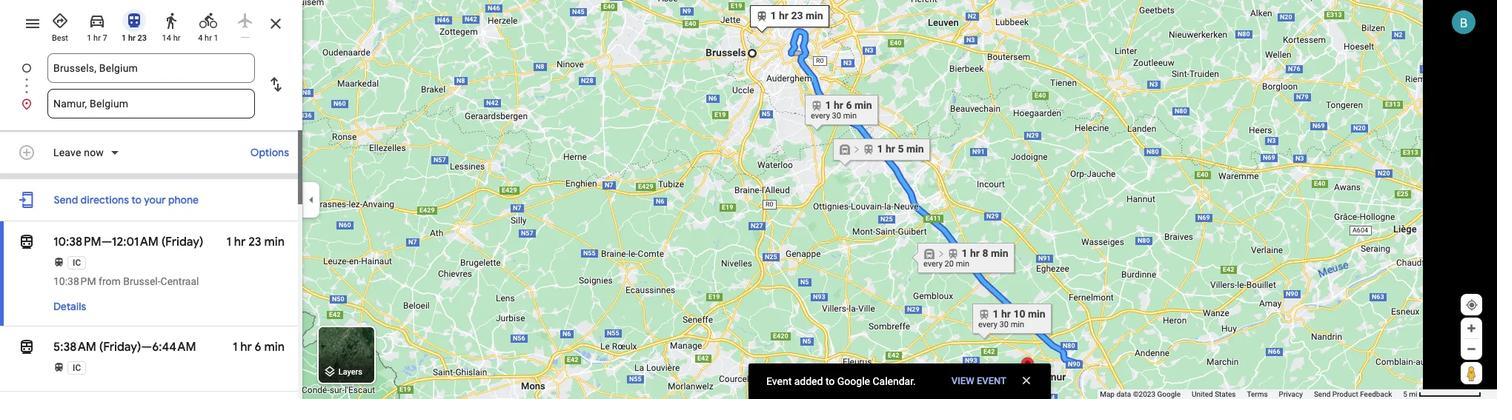 Task type: vqa. For each thing, say whether or not it's contained in the screenshot.
is
no



Task type: locate. For each thing, give the bounding box(es) containing it.
hr for 1 hr 6 min
[[240, 340, 252, 355]]

to left your
[[131, 193, 142, 207]]

1 vertical spatial ic
[[73, 363, 81, 374]]

1 for 1 hr 6 min
[[233, 340, 238, 355]]

1 vertical spatial to
[[826, 376, 835, 388]]

0 horizontal spatial google
[[838, 376, 870, 388]]

driving image
[[88, 12, 106, 30]]

 for 10:38 pm
[[18, 232, 36, 253]]

hr for 1 hr 23 min
[[234, 235, 246, 250]]

5:38 am
[[53, 340, 96, 355]]

1 vertical spatial —
[[141, 340, 152, 355]]

google
[[838, 376, 870, 388], [1158, 391, 1181, 399]]

1 vertical spatial send
[[1314, 391, 1331, 399]]

footer
[[1100, 390, 1403, 400]]

phone
[[168, 193, 199, 207]]

10:38 pm for 10:38 pm from brussel-centraal
[[53, 276, 96, 288]]

0 horizontal spatial (friday)
[[99, 340, 141, 355]]

list
[[0, 53, 302, 119]]

4 hr 1
[[198, 33, 219, 43]]

1 10:38 pm from the top
[[53, 235, 101, 250]]

leave
[[53, 147, 81, 159]]

1 vertical spatial google
[[1158, 391, 1181, 399]]

23 inside option
[[138, 33, 147, 43]]

view event link
[[952, 374, 1007, 389]]

0 vertical spatial 
[[18, 232, 36, 253]]

5:38 am (friday) — 6:44 am
[[53, 340, 196, 355]]

ic right train image
[[73, 363, 81, 374]]

0 horizontal spatial 23
[[138, 33, 147, 43]]

send inside directions main content
[[54, 193, 78, 207]]

google inside footer
[[1158, 391, 1181, 399]]

transit image
[[125, 12, 143, 30], [18, 337, 36, 358]]

(friday)
[[161, 235, 204, 250], [99, 340, 141, 355]]

walking image
[[162, 12, 180, 30]]

—
[[101, 235, 112, 250], [141, 340, 152, 355]]

23 inside directions main content
[[248, 235, 261, 250]]

0 vertical spatial 10:38 pm
[[53, 235, 101, 250]]

google for ©2023
[[1158, 391, 1181, 399]]

0 vertical spatial ic
[[73, 258, 81, 268]]

terms
[[1247, 391, 1268, 399]]

1 vertical spatial 
[[18, 337, 36, 358]]

10:38 pm up train icon on the bottom of the page
[[53, 235, 101, 250]]

send left directions
[[54, 193, 78, 207]]

hr for 1 hr 23
[[128, 33, 136, 43]]

hr inside 4 hr 1 option
[[205, 33, 212, 43]]

0 horizontal spatial —
[[101, 235, 112, 250]]

list item down starting point brussels, belgium field
[[0, 89, 302, 119]]

list item down 14
[[0, 53, 302, 101]]

to for google
[[826, 376, 835, 388]]

(friday) up centraal
[[161, 235, 204, 250]]

2 min from the top
[[264, 340, 285, 355]]

google inside "alert"
[[838, 376, 870, 388]]

hr
[[93, 33, 101, 43], [128, 33, 136, 43], [173, 33, 180, 43], [205, 33, 212, 43], [234, 235, 246, 250], [240, 340, 252, 355]]

2  from the top
[[18, 337, 36, 358]]

2 ic from the top
[[73, 363, 81, 374]]

1 vertical spatial 23
[[248, 235, 261, 250]]

min for 1 hr 6 min
[[264, 340, 285, 355]]

2 10:38 pm from the top
[[53, 276, 96, 288]]

added
[[794, 376, 823, 388]]

leave now
[[53, 147, 104, 159]]

send for send product feedback
[[1314, 391, 1331, 399]]

ic right train icon on the bottom of the page
[[73, 258, 81, 268]]

0 vertical spatial send
[[54, 193, 78, 207]]

0 vertical spatial 23
[[138, 33, 147, 43]]

data
[[1117, 391, 1131, 399]]

0 vertical spatial to
[[131, 193, 142, 207]]

privacy
[[1279, 391, 1303, 399]]

10:38 pm down train icon on the bottom of the page
[[53, 276, 96, 288]]

0 vertical spatial google
[[838, 376, 870, 388]]

1 for 1 hr 7
[[87, 33, 91, 43]]

united states
[[1192, 391, 1236, 399]]

to inside send directions to your phone button
[[131, 193, 142, 207]]

14
[[162, 33, 171, 43]]

transit image up the 1 hr 23
[[125, 12, 143, 30]]

best travel modes image
[[51, 12, 69, 30]]

to
[[131, 193, 142, 207], [826, 376, 835, 388]]

2 none field from the top
[[53, 89, 249, 119]]

23 for 1 hr 23 min
[[248, 235, 261, 250]]

1
[[87, 33, 91, 43], [121, 33, 126, 43], [214, 33, 219, 43], [226, 235, 231, 250], [233, 340, 238, 355]]

event added to google calendar.
[[767, 376, 916, 388]]

0 vertical spatial none field
[[53, 53, 249, 83]]

23 for 1 hr 23
[[138, 33, 147, 43]]

calendar.
[[873, 376, 916, 388]]

none field down starting point brussels, belgium field
[[53, 89, 249, 119]]

train image
[[53, 363, 64, 374]]

— down brussel-
[[141, 340, 152, 355]]

1 min from the top
[[264, 235, 285, 250]]

close directions image
[[267, 15, 285, 33]]

google right ©2023
[[1158, 391, 1181, 399]]

footer containing map data ©2023 google
[[1100, 390, 1403, 400]]

send
[[54, 193, 78, 207], [1314, 391, 1331, 399]]

0 vertical spatial (friday)
[[161, 235, 204, 250]]

1  from the top
[[18, 232, 36, 253]]

feedback
[[1360, 391, 1392, 399]]

send product feedback button
[[1314, 390, 1392, 400]]

— up the from
[[101, 235, 112, 250]]

now
[[84, 147, 104, 159]]

map data ©2023 google
[[1100, 391, 1181, 399]]

1 none field from the top
[[53, 53, 249, 83]]

1 horizontal spatial send
[[1314, 391, 1331, 399]]

send left "product"
[[1314, 391, 1331, 399]]

0 horizontal spatial to
[[131, 193, 142, 207]]


[[18, 232, 36, 253], [18, 337, 36, 358]]

1 horizontal spatial (friday)
[[161, 235, 204, 250]]

1 vertical spatial none field
[[53, 89, 249, 119]]

(friday) right 5:38 am
[[99, 340, 141, 355]]

1 horizontal spatial google
[[1158, 391, 1181, 399]]

1 list item from the top
[[0, 53, 302, 101]]

0 horizontal spatial transit image
[[18, 337, 36, 358]]

6
[[255, 340, 261, 355]]

from
[[99, 276, 121, 288]]

footer inside google maps element
[[1100, 390, 1403, 400]]

send inside footer
[[1314, 391, 1331, 399]]

hr for 1 hr 7
[[93, 33, 101, 43]]

None radio
[[230, 6, 261, 38]]

Destination Namur, Belgium field
[[53, 95, 249, 113]]

1 horizontal spatial to
[[826, 376, 835, 388]]

1 vertical spatial transit image
[[18, 337, 36, 358]]

None field
[[53, 53, 249, 83], [53, 89, 249, 119]]

google maps element
[[0, 0, 1497, 400]]

1 vertical spatial 10:38 pm
[[53, 276, 96, 288]]

10:38 pm
[[53, 235, 101, 250], [53, 276, 96, 288]]

google left calendar.
[[838, 376, 870, 388]]

flights image
[[236, 12, 254, 30]]

to right added
[[826, 376, 835, 388]]

min
[[264, 235, 285, 250], [264, 340, 285, 355]]

google for to
[[838, 376, 870, 388]]

1 hr 23 min
[[226, 235, 285, 250]]

0 vertical spatial transit image
[[125, 12, 143, 30]]

1 horizontal spatial 23
[[248, 235, 261, 250]]

cycling image
[[199, 12, 217, 30]]

event added to google calendar. alert
[[749, 364, 1051, 400]]

1 inside radio
[[87, 33, 91, 43]]

10:38 pm from brussel-centraal
[[53, 276, 199, 288]]

1 hr 23
[[121, 33, 147, 43]]

1 ic from the top
[[73, 258, 81, 268]]

transit image left 5:38 am
[[18, 337, 36, 358]]

show your location image
[[1466, 299, 1479, 312]]

hr inside the 1 hr 23 option
[[128, 33, 136, 43]]

5 mi
[[1403, 391, 1418, 399]]

none field down 14
[[53, 53, 249, 83]]

23
[[138, 33, 147, 43], [248, 235, 261, 250]]

1 vertical spatial min
[[264, 340, 285, 355]]

hr inside 1 hr 7 radio
[[93, 33, 101, 43]]

event
[[767, 376, 792, 388]]

ic
[[73, 258, 81, 268], [73, 363, 81, 374]]

send directions to your phone button
[[46, 185, 206, 215]]

to inside event added to google calendar. "alert"
[[826, 376, 835, 388]]

0 horizontal spatial send
[[54, 193, 78, 207]]

centraal
[[161, 276, 199, 288]]

zoom in image
[[1466, 323, 1477, 334]]

0 vertical spatial —
[[101, 235, 112, 250]]

1 horizontal spatial transit image
[[125, 12, 143, 30]]

1 for 1 hr 23
[[121, 33, 126, 43]]

list item
[[0, 53, 302, 101], [0, 89, 302, 119]]

6:44 am
[[152, 340, 196, 355]]

list inside google maps element
[[0, 53, 302, 119]]

hr inside 14 hr radio
[[173, 33, 180, 43]]

0 vertical spatial min
[[264, 235, 285, 250]]



Task type: describe. For each thing, give the bounding box(es) containing it.
©2023
[[1133, 391, 1156, 399]]

directions main content
[[0, 0, 302, 400]]

7
[[103, 33, 107, 43]]

none field destination namur, belgium
[[53, 89, 249, 119]]

hr for 14 hr
[[173, 33, 180, 43]]

none field starting point brussels, belgium
[[53, 53, 249, 83]]

map
[[1100, 391, 1115, 399]]

10:38 pm — 12:01 am (friday)
[[53, 235, 204, 250]]

layers
[[339, 368, 362, 378]]

10:38 pm for 10:38 pm — 12:01 am (friday)
[[53, 235, 101, 250]]

1 horizontal spatial —
[[141, 340, 152, 355]]

send product feedback
[[1314, 391, 1392, 399]]

4
[[198, 33, 203, 43]]

5
[[1403, 391, 1408, 399]]

options button
[[243, 139, 297, 166]]

details button
[[46, 294, 94, 320]]

states
[[1215, 391, 1236, 399]]

hr for 4 hr 1
[[205, 33, 212, 43]]

Starting point Brussels, Belgium field
[[53, 59, 249, 77]]

zoom out image
[[1466, 344, 1477, 355]]

ic for 5:38 am
[[73, 363, 81, 374]]

event
[[977, 376, 1007, 387]]

2 list item from the top
[[0, 89, 302, 119]]

privacy button
[[1279, 390, 1303, 400]]

leave now button
[[47, 145, 126, 163]]

min for 1 hr 23 min
[[264, 235, 285, 250]]

send directions to your phone
[[54, 193, 199, 207]]

options
[[250, 146, 289, 159]]

transit image containing 
[[18, 337, 36, 358]]

send for send directions to your phone
[[54, 193, 78, 207]]

1 hr 7
[[87, 33, 107, 43]]

show street view coverage image
[[1461, 363, 1483, 385]]

united
[[1192, 391, 1213, 399]]

best
[[52, 33, 68, 43]]

transit image
[[18, 232, 36, 253]]

directions
[[81, 193, 129, 207]]

reverse starting point and destination image
[[267, 76, 285, 93]]

to for your
[[131, 193, 142, 207]]

view
[[952, 376, 975, 387]]

12:01 am
[[112, 235, 159, 250]]

details
[[53, 300, 86, 314]]

4 hr 1 radio
[[193, 6, 224, 44]]

14 hr
[[162, 33, 180, 43]]

transit image inside the 1 hr 23 option
[[125, 12, 143, 30]]

mi
[[1409, 391, 1418, 399]]

1 hr 6 min
[[233, 340, 285, 355]]

5 mi button
[[1403, 391, 1482, 399]]

brussel-
[[123, 276, 161, 288]]

terms button
[[1247, 390, 1268, 400]]

1 hr 7 radio
[[82, 6, 113, 44]]

1 for 1 hr 23 min
[[226, 235, 231, 250]]

leave now option
[[53, 145, 107, 160]]

Best radio
[[44, 6, 76, 44]]

 for 5:38 am (friday)
[[18, 337, 36, 358]]

1 vertical spatial (friday)
[[99, 340, 141, 355]]

train image
[[53, 257, 64, 268]]

your
[[144, 193, 166, 207]]

united states button
[[1192, 390, 1236, 400]]

product
[[1333, 391, 1359, 399]]

1 hr 23 radio
[[119, 6, 150, 44]]

14 hr radio
[[156, 6, 187, 44]]

collapse side panel image
[[303, 192, 320, 208]]

ic for 10:38 pm
[[73, 258, 81, 268]]

view event
[[952, 376, 1007, 387]]



